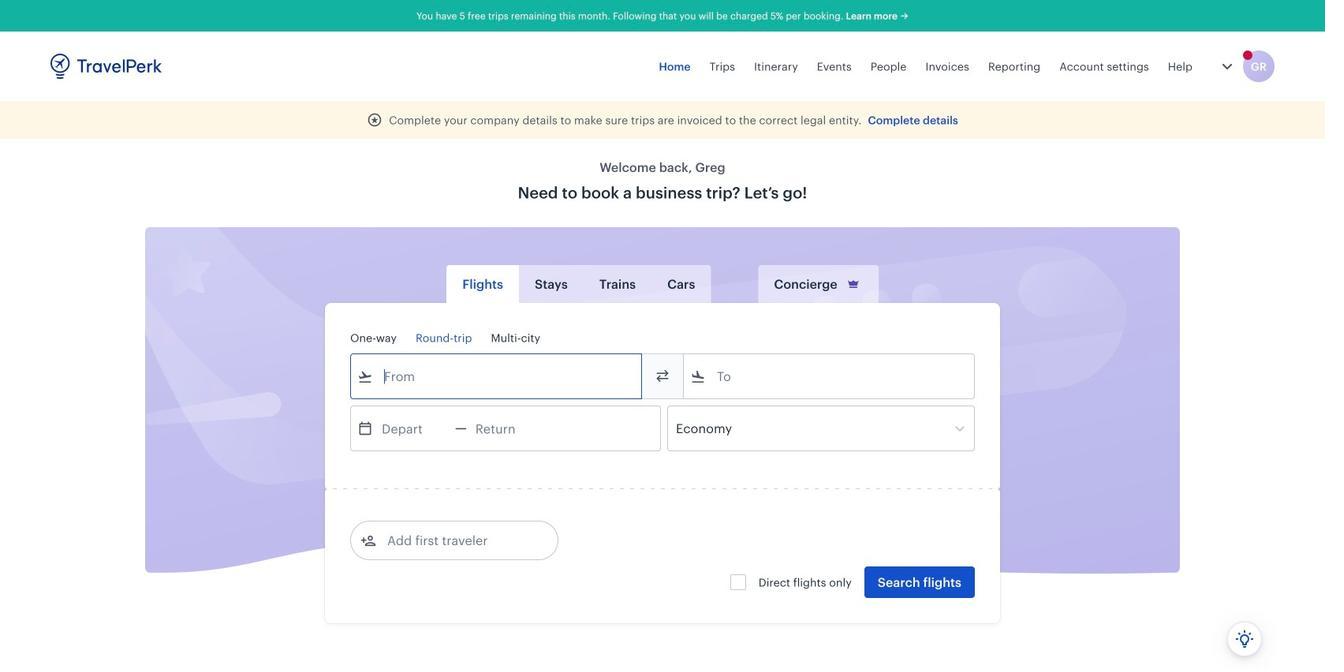 Task type: describe. For each thing, give the bounding box(es) containing it.
Return text field
[[467, 406, 549, 450]]

From search field
[[373, 364, 621, 389]]

To search field
[[706, 364, 954, 389]]



Task type: locate. For each thing, give the bounding box(es) containing it.
Depart text field
[[373, 406, 455, 450]]

Add first traveler search field
[[376, 528, 540, 553]]



